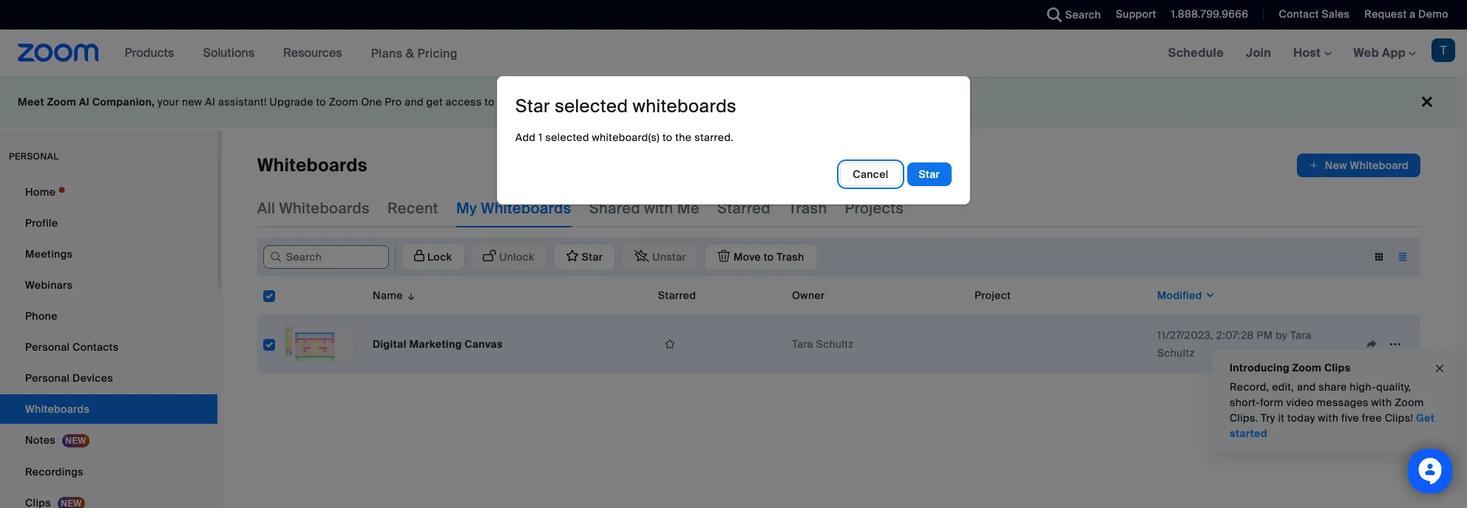Task type: describe. For each thing, give the bounding box(es) containing it.
1 ai from the left
[[79, 95, 90, 109]]

contact
[[1279, 7, 1319, 21]]

1 vertical spatial starred
[[658, 289, 696, 302]]

request
[[1365, 7, 1407, 21]]

try
[[1261, 412, 1275, 425]]

get
[[426, 95, 443, 109]]

zoom left one
[[329, 95, 358, 109]]

thumbnail of digital marketing canvas image
[[285, 325, 354, 364]]

contacts
[[72, 341, 119, 354]]

join link
[[1235, 30, 1282, 77]]

grid mode, not selected image
[[1367, 251, 1391, 264]]

name
[[373, 289, 403, 302]]

short-
[[1230, 396, 1260, 410]]

and inside record, edit, and share high-quality, short-form video messages with zoom clips. try it today with five free clips!
[[1297, 381, 1316, 394]]

get
[[1416, 412, 1435, 425]]

whiteboards for my
[[481, 199, 571, 218]]

personal contacts
[[25, 341, 119, 354]]

canvas
[[465, 338, 503, 351]]

recordings link
[[0, 458, 217, 487]]

pm
[[1257, 329, 1273, 342]]

schedule link
[[1157, 30, 1235, 77]]

projects
[[845, 199, 904, 218]]

personal contacts link
[[0, 333, 217, 362]]

1 horizontal spatial to
[[485, 95, 495, 109]]

add 1 selected whiteboard(s) to the starred.
[[515, 131, 734, 144]]

cancel button
[[840, 163, 901, 186]]

whiteboards
[[633, 95, 737, 118]]

schultz inside 11/27/2023, 2:07:28 pm by tara schultz
[[1157, 347, 1195, 360]]

companion
[[510, 95, 569, 109]]

2 ai from the left
[[205, 95, 215, 109]]

starred inside tabs of all whiteboard page tab list
[[717, 199, 771, 218]]

tara inside 11/27/2023, 2:07:28 pm by tara schultz
[[1290, 329, 1312, 342]]

home
[[25, 186, 56, 199]]

close image
[[1434, 361, 1446, 377]]

pricing
[[417, 45, 458, 61]]

form
[[1260, 396, 1283, 410]]

by
[[1276, 329, 1287, 342]]

recent
[[387, 199, 438, 218]]

introducing zoom clips
[[1230, 362, 1351, 375]]

free
[[1362, 412, 1382, 425]]

&
[[406, 45, 414, 61]]

the
[[675, 131, 692, 144]]

video
[[1286, 396, 1314, 410]]

1.888.799.9666
[[1171, 7, 1249, 21]]

1
[[538, 131, 543, 144]]

today inside record, edit, and share high-quality, short-form video messages with zoom clips. try it today with five free clips!
[[1287, 412, 1315, 425]]

shared with me
[[589, 199, 700, 218]]

plans & pricing
[[371, 45, 458, 61]]

11/27/2023,
[[1157, 329, 1213, 342]]

new
[[182, 95, 202, 109]]

quality,
[[1376, 381, 1411, 394]]

me
[[677, 199, 700, 218]]

star selected whiteboards dialog
[[497, 76, 970, 205]]

2 horizontal spatial with
[[1371, 396, 1392, 410]]

zoom logo image
[[18, 44, 99, 62]]

star button
[[907, 163, 952, 186]]

1 upgrade from the left
[[270, 95, 313, 109]]

0 horizontal spatial to
[[316, 95, 326, 109]]

devices
[[72, 372, 113, 385]]

notes link
[[0, 426, 217, 456]]

edit,
[[1272, 381, 1294, 394]]

starred.
[[694, 131, 734, 144]]

0 horizontal spatial tara
[[792, 338, 813, 351]]

started
[[1230, 427, 1267, 441]]

today inside the "meet zoom ai companion," "footer"
[[727, 95, 757, 109]]

11/27/2023, 2:07:28 pm by tara schultz
[[1157, 329, 1312, 360]]

one
[[361, 95, 382, 109]]

messages
[[1316, 396, 1369, 410]]

my
[[456, 199, 477, 218]]

it
[[1278, 412, 1285, 425]]

notes
[[25, 434, 55, 447]]

get started
[[1230, 412, 1435, 441]]

home link
[[0, 177, 217, 207]]

five
[[1341, 412, 1359, 425]]

marketing
[[409, 338, 462, 351]]

clips
[[1324, 362, 1351, 375]]

plans
[[371, 45, 403, 61]]

2:07:28
[[1216, 329, 1254, 342]]

owner
[[792, 289, 825, 302]]

add
[[515, 131, 536, 144]]

zoom left clips
[[1292, 362, 1322, 375]]

0 horizontal spatial schultz
[[816, 338, 854, 351]]

personal devices link
[[0, 364, 217, 393]]

companion,
[[92, 95, 155, 109]]

no
[[584, 95, 597, 109]]

zoom right meet
[[47, 95, 76, 109]]

meetings
[[25, 248, 73, 261]]

2 upgrade from the left
[[680, 95, 725, 109]]

product information navigation
[[114, 30, 469, 78]]

whiteboard(s)
[[592, 131, 660, 144]]

tara schultz
[[792, 338, 854, 351]]

sales
[[1322, 7, 1350, 21]]

upgrade today link
[[680, 95, 757, 109]]

clips!
[[1385, 412, 1413, 425]]

contact sales link up meetings navigation
[[1279, 7, 1350, 21]]

all
[[257, 199, 275, 218]]



Task type: vqa. For each thing, say whether or not it's contained in the screenshot.
Plans & Pricing 'link'
yes



Task type: locate. For each thing, give the bounding box(es) containing it.
ai left "companion,"
[[79, 95, 90, 109]]

star selected whiteboards
[[515, 95, 737, 118]]

schultz down owner
[[816, 338, 854, 351]]

0 horizontal spatial starred
[[658, 289, 696, 302]]

upgrade
[[270, 95, 313, 109], [680, 95, 725, 109]]

contact sales link
[[1268, 0, 1353, 30], [1279, 7, 1350, 21]]

schedule
[[1168, 45, 1224, 61]]

whiteboards
[[257, 154, 367, 177], [279, 199, 370, 218], [481, 199, 571, 218]]

upgrade down product information navigation
[[270, 95, 313, 109]]

1 vertical spatial star
[[919, 168, 940, 181]]

get started link
[[1230, 412, 1435, 441]]

0 vertical spatial today
[[727, 95, 757, 109]]

trash
[[788, 199, 827, 218]]

zoom inside record, edit, and share high-quality, short-form video messages with zoom clips. try it today with five free clips!
[[1395, 396, 1424, 410]]

1 horizontal spatial tara
[[1290, 329, 1312, 342]]

to left the
[[662, 131, 673, 144]]

contact sales
[[1279, 7, 1350, 21]]

star for star selected whiteboards
[[515, 95, 550, 118]]

with down messages
[[1318, 412, 1339, 425]]

1 vertical spatial selected
[[545, 131, 589, 144]]

1 horizontal spatial today
[[1287, 412, 1315, 425]]

zoom
[[47, 95, 76, 109], [329, 95, 358, 109], [1292, 362, 1322, 375], [1395, 396, 1424, 410]]

personal inside personal contacts link
[[25, 341, 70, 354]]

star for star
[[919, 168, 940, 181]]

star right cancel
[[919, 168, 940, 181]]

1 horizontal spatial with
[[1318, 412, 1339, 425]]

0 vertical spatial personal
[[25, 341, 70, 354]]

personal
[[25, 341, 70, 354], [25, 372, 70, 385]]

plans & pricing link
[[371, 45, 458, 61], [371, 45, 458, 61]]

0 horizontal spatial with
[[644, 199, 673, 218]]

with left me
[[644, 199, 673, 218]]

meetings navigation
[[1157, 30, 1467, 78]]

personal down phone
[[25, 341, 70, 354]]

all whiteboards
[[257, 199, 370, 218]]

2 personal from the top
[[25, 372, 70, 385]]

star up add
[[515, 95, 550, 118]]

and up "video"
[[1297, 381, 1316, 394]]

digital marketing canvas, modified at nov 27, 2023 by tara schultz, link image
[[284, 325, 355, 365]]

3 ai from the left
[[497, 95, 508, 109]]

and
[[405, 95, 424, 109], [1297, 381, 1316, 394]]

request a demo
[[1365, 7, 1449, 21]]

personal for personal devices
[[25, 372, 70, 385]]

1 horizontal spatial star
[[919, 168, 940, 181]]

high-
[[1350, 381, 1376, 394]]

support link
[[1105, 0, 1160, 30], [1116, 7, 1156, 21]]

1 vertical spatial today
[[1287, 412, 1315, 425]]

and inside the "meet zoom ai companion," "footer"
[[405, 95, 424, 109]]

a
[[1409, 7, 1416, 21]]

1 vertical spatial and
[[1297, 381, 1316, 394]]

tabs of all whiteboard page tab list
[[257, 189, 904, 228]]

Search text field
[[263, 246, 389, 269]]

meetings link
[[0, 240, 217, 269]]

with inside tabs of all whiteboard page tab list
[[644, 199, 673, 218]]

meet zoom ai companion, footer
[[0, 77, 1456, 128]]

personal devices
[[25, 372, 113, 385]]

1 personal from the top
[[25, 341, 70, 354]]

personal for personal contacts
[[25, 341, 70, 354]]

0 horizontal spatial star
[[515, 95, 550, 118]]

cell
[[969, 316, 1151, 374]]

today down "video"
[[1287, 412, 1315, 425]]

application
[[395, 244, 817, 271], [257, 277, 1432, 385], [658, 333, 780, 356]]

digital marketing canvas
[[373, 338, 503, 351]]

demo
[[1418, 7, 1449, 21]]

tara right by
[[1290, 329, 1312, 342]]

1 horizontal spatial upgrade
[[680, 95, 725, 109]]

access
[[446, 95, 482, 109]]

meet zoom ai companion, your new ai assistant! upgrade to zoom one pro and get access to ai companion at no additional cost. upgrade today
[[18, 95, 757, 109]]

zoom up clips!
[[1395, 396, 1424, 410]]

1 horizontal spatial starred
[[717, 199, 771, 218]]

recordings
[[25, 466, 83, 479]]

pro
[[385, 95, 402, 109]]

1 horizontal spatial ai
[[205, 95, 215, 109]]

personal down the personal contacts
[[25, 372, 70, 385]]

tara down owner
[[792, 338, 813, 351]]

introducing
[[1230, 362, 1290, 375]]

shared
[[589, 199, 640, 218]]

arrow down image
[[403, 287, 417, 305]]

at
[[572, 95, 581, 109]]

star inside button
[[919, 168, 940, 181]]

banner
[[0, 30, 1467, 78]]

personal
[[9, 151, 59, 163]]

2 horizontal spatial ai
[[497, 95, 508, 109]]

today up starred.
[[727, 95, 757, 109]]

request a demo link
[[1353, 0, 1467, 30], [1365, 7, 1449, 21]]

upgrade right the cost.
[[680, 95, 725, 109]]

schultz down 11/27/2023,
[[1157, 347, 1195, 360]]

0 vertical spatial and
[[405, 95, 424, 109]]

2 vertical spatial with
[[1318, 412, 1339, 425]]

to left one
[[316, 95, 326, 109]]

personal menu menu
[[0, 177, 217, 509]]

clips.
[[1230, 412, 1258, 425]]

banner containing schedule
[[0, 30, 1467, 78]]

and left get
[[405, 95, 424, 109]]

0 horizontal spatial upgrade
[[270, 95, 313, 109]]

phone
[[25, 310, 57, 323]]

record,
[[1230, 381, 1269, 394]]

selected up the add 1 selected whiteboard(s) to the starred.
[[555, 95, 628, 118]]

webinars link
[[0, 271, 217, 300]]

join
[[1246, 45, 1271, 61]]

to inside star selected whiteboards 'dialog'
[[662, 131, 673, 144]]

0 vertical spatial with
[[644, 199, 673, 218]]

whiteboards for all
[[279, 199, 370, 218]]

starred
[[717, 199, 771, 218], [658, 289, 696, 302]]

selected
[[555, 95, 628, 118], [545, 131, 589, 144]]

personal inside personal devices link
[[25, 372, 70, 385]]

cost.
[[652, 95, 677, 109]]

webinars
[[25, 279, 73, 292]]

additional
[[600, 95, 650, 109]]

with
[[644, 199, 673, 218], [1371, 396, 1392, 410], [1318, 412, 1339, 425]]

0 horizontal spatial ai
[[79, 95, 90, 109]]

selected right 1
[[545, 131, 589, 144]]

phone link
[[0, 302, 217, 331]]

ai right new
[[205, 95, 215, 109]]

0 vertical spatial selected
[[555, 95, 628, 118]]

0 horizontal spatial today
[[727, 95, 757, 109]]

your
[[158, 95, 179, 109]]

whiteboards up all whiteboards
[[257, 154, 367, 177]]

to right the 'access'
[[485, 95, 495, 109]]

assistant!
[[218, 95, 267, 109]]

ai left companion
[[497, 95, 508, 109]]

0 vertical spatial starred
[[717, 199, 771, 218]]

ai
[[79, 95, 90, 109], [205, 95, 215, 109], [497, 95, 508, 109]]

list mode, selected image
[[1391, 251, 1415, 264]]

digital
[[373, 338, 407, 351]]

meet
[[18, 95, 44, 109]]

project
[[975, 289, 1011, 302]]

whiteboards right my
[[481, 199, 571, 218]]

star
[[515, 95, 550, 118], [919, 168, 940, 181]]

0 vertical spatial star
[[515, 95, 550, 118]]

profile
[[25, 217, 58, 230]]

record, edit, and share high-quality, short-form video messages with zoom clips. try it today with five free clips!
[[1230, 381, 1424, 425]]

share
[[1319, 381, 1347, 394]]

application containing name
[[257, 277, 1432, 385]]

1 vertical spatial with
[[1371, 396, 1392, 410]]

with up the free on the bottom right
[[1371, 396, 1392, 410]]

1 vertical spatial personal
[[25, 372, 70, 385]]

support
[[1116, 7, 1156, 21]]

my whiteboards
[[456, 199, 571, 218]]

0 horizontal spatial and
[[405, 95, 424, 109]]

2 horizontal spatial to
[[662, 131, 673, 144]]

contact sales link up join
[[1268, 0, 1353, 30]]

to
[[316, 95, 326, 109], [485, 95, 495, 109], [662, 131, 673, 144]]

whiteboards up search "text field"
[[279, 199, 370, 218]]

1 horizontal spatial schultz
[[1157, 347, 1195, 360]]

1 horizontal spatial and
[[1297, 381, 1316, 394]]



